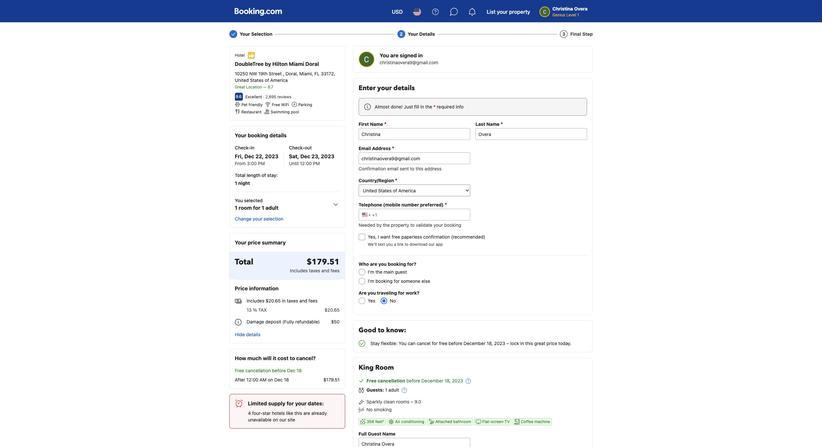 Task type: describe. For each thing, give the bounding box(es) containing it.
1 vertical spatial the
[[383, 223, 390, 228]]

to right sent on the top left of page
[[410, 166, 415, 172]]

work?
[[406, 291, 420, 296]]

1 vertical spatial $20.65
[[325, 308, 340, 313]]

doral
[[306, 61, 319, 67]]

* right address
[[392, 145, 394, 151]]

your account menu christina overa genius level 1 element
[[540, 3, 591, 18]]

1 right guests:
[[385, 388, 387, 393]]

total length of stay: 1 night
[[235, 173, 278, 186]]

details inside button
[[246, 332, 261, 338]]

pet
[[241, 102, 248, 107]]

nw
[[249, 71, 257, 77]]

your for your details
[[408, 31, 418, 37]]

0 vertical spatial taxes
[[309, 268, 320, 274]]

street
[[269, 71, 282, 77]]

for right the cancel
[[432, 341, 438, 347]]

country/region *
[[359, 178, 398, 184]]

friendly
[[249, 102, 263, 107]]

1 vertical spatial 18,
[[445, 379, 451, 384]]

price information
[[235, 286, 279, 292]]

bathroom
[[454, 420, 471, 425]]

adult inside you selected 1 room for  1 adult
[[266, 205, 279, 211]]

you inside are you traveling for work? element
[[368, 291, 376, 296]]

356 feet²
[[367, 420, 384, 425]]

to right "good"
[[378, 326, 385, 335]]

your inside status
[[295, 401, 307, 407]]

hide
[[235, 332, 245, 338]]

good
[[359, 326, 377, 335]]

includes for includes $20.65 in taxes and fees
[[247, 298, 265, 304]]

check- for sat,
[[289, 145, 305, 151]]

your for enter
[[377, 84, 392, 93]]

our inside yes, i want free paperless confirmation (recommended) we'll text you a link to download our app
[[429, 242, 435, 247]]

cancellation for free cancellation before dec 18
[[246, 368, 271, 374]]

2023 for 18,
[[452, 379, 463, 384]]

* right preferred)
[[445, 202, 447, 208]]

0 horizontal spatial $20.65
[[266, 298, 281, 304]]

1 vertical spatial adult
[[389, 388, 399, 393]]

0 vertical spatial on
[[268, 377, 273, 383]]

you for you are signed in
[[380, 53, 389, 58]]

guests: 1 adult
[[367, 388, 399, 393]]

2023 for 22,
[[265, 154, 279, 160]]

feet²
[[376, 420, 384, 425]]

0 horizontal spatial and
[[300, 298, 307, 304]]

lock
[[511, 341, 519, 347]]

last name *
[[476, 121, 503, 127]]

2023 for 23,
[[321, 154, 335, 160]]

validate
[[416, 223, 433, 228]]

this inside 4 four-star hotels like this are already unavailable on our site
[[295, 411, 302, 417]]

preferred)
[[420, 202, 444, 208]]

13
[[247, 308, 252, 313]]

name right "guest"
[[383, 432, 396, 437]]

hide details button
[[232, 329, 263, 341]]

yes, i want free paperless confirmation (recommended) we'll text you a link to download our app
[[368, 234, 485, 247]]

enter your details
[[359, 84, 415, 93]]

dec for before
[[287, 368, 296, 374]]

free for free cancellation before dec 18
[[235, 368, 244, 374]]

0 vertical spatial december
[[464, 341, 486, 347]]

email
[[388, 166, 399, 172]]

christinaovera9@gmail.com
[[380, 60, 438, 65]]

today.
[[559, 341, 572, 347]]

your booking details
[[235, 133, 287, 139]]

price
[[235, 286, 248, 292]]

out
[[305, 145, 312, 151]]

before for free cancellation before december 18, 2023
[[407, 379, 420, 384]]

selection
[[264, 216, 283, 222]]

unavailable
[[248, 418, 272, 423]]

in up damage deposit (fully refundable) on the bottom left of page
[[282, 298, 286, 304]]

* down email
[[395, 178, 398, 184]]

22,
[[256, 154, 264, 160]]

sparkly clean rooms – 9.0
[[367, 400, 421, 405]]

sparkly
[[367, 400, 383, 405]]

address
[[425, 166, 442, 172]]

reviews
[[277, 95, 292, 99]]

you inside who are you booking for? element
[[379, 262, 387, 267]]

sent
[[400, 166, 409, 172]]

needed
[[359, 223, 375, 228]]

cancellation for free cancellation before december 18, 2023
[[378, 379, 405, 384]]

air conditioning
[[395, 420, 425, 425]]

+1 text field
[[359, 209, 471, 221]]

telephone
[[359, 202, 382, 208]]

check- for fri,
[[235, 145, 251, 151]]

dec for fri,
[[245, 154, 254, 160]]

needed by the property to validate your booking
[[359, 223, 461, 228]]

swimming
[[271, 110, 290, 115]]

address
[[372, 146, 391, 151]]

like
[[286, 411, 293, 417]]

just
[[404, 104, 413, 110]]

else
[[422, 279, 430, 284]]

miami,
[[299, 71, 313, 77]]

conditioning
[[402, 420, 425, 425]]

of inside 10250 nw 19th street   , doral, miami, fl 33172, united states of america great location — 8.7
[[265, 77, 269, 83]]

damage deposit (fully refundable)
[[247, 319, 320, 325]]

in right the fill
[[421, 104, 424, 110]]

your for change
[[253, 216, 263, 222]]

0 vertical spatial and
[[322, 268, 330, 274]]

know:
[[386, 326, 406, 335]]

you inside yes, i want free paperless confirmation (recommended) we'll text you a link to download our app
[[386, 242, 393, 247]]

to inside yes, i want free paperless confirmation (recommended) we'll text you a link to download our app
[[405, 242, 409, 247]]

info
[[456, 104, 464, 110]]

guest
[[395, 270, 407, 275]]

1 vertical spatial property
[[391, 223, 409, 228]]

someone
[[401, 279, 421, 284]]

stay:
[[267, 173, 278, 178]]

limited supply  for your dates: status
[[229, 395, 345, 429]]

cancel?
[[296, 356, 316, 362]]

to down +1 text box
[[411, 223, 415, 228]]

to right cost
[[290, 356, 295, 362]]

* down almost
[[384, 121, 387, 127]]

scored 8.6 element
[[235, 93, 243, 101]]

signed
[[400, 53, 417, 58]]

your up confirmation
[[434, 223, 443, 228]]

first name *
[[359, 121, 387, 127]]

change your selection link
[[232, 213, 286, 225]]

machine
[[535, 420, 550, 425]]

details for enter your details
[[394, 84, 415, 93]]

by for the
[[377, 223, 382, 228]]

attached
[[436, 420, 452, 425]]

fill
[[414, 104, 419, 110]]

doubletree
[[235, 61, 264, 67]]

for inside limited supply  for your dates: status
[[287, 401, 294, 407]]

king
[[359, 364, 374, 373]]

1 vertical spatial december
[[422, 379, 444, 384]]

booking down i'm the main guest at left bottom
[[376, 279, 393, 284]]

includes $20.65 in taxes and fees
[[247, 298, 318, 304]]

1 horizontal spatial 18
[[297, 368, 302, 374]]

in inside check-in fri, dec 22, 2023 from 3:00 pm
[[251, 145, 254, 151]]

can
[[408, 341, 416, 347]]

after
[[235, 377, 245, 383]]

information
[[249, 286, 279, 292]]

·
[[263, 95, 264, 99]]

how
[[235, 356, 246, 362]]

i'm the main guest
[[368, 270, 407, 275]]

for?
[[407, 262, 416, 267]]

a
[[394, 242, 396, 247]]

paperless
[[402, 234, 422, 240]]

your for your price summary
[[235, 240, 247, 246]]

are
[[359, 291, 367, 296]]

1 vertical spatial price
[[547, 341, 557, 347]]

night
[[238, 181, 250, 186]]

(fully
[[283, 319, 294, 325]]

selected
[[244, 198, 263, 204]]

much
[[248, 356, 262, 362]]

required
[[437, 104, 455, 110]]

it
[[273, 356, 276, 362]]

0 vertical spatial 18,
[[487, 341, 493, 347]]

guests:
[[367, 388, 384, 393]]

(mobile
[[383, 202, 401, 208]]

who
[[359, 262, 369, 267]]

1 vertical spatial 18
[[284, 377, 289, 383]]

0 vertical spatial property
[[509, 9, 530, 15]]

america
[[270, 77, 288, 83]]

on inside 4 four-star hotels like this are already unavailable on our site
[[273, 418, 278, 423]]



Task type: locate. For each thing, give the bounding box(es) containing it.
19th
[[258, 71, 268, 77]]

before for free cancellation before dec 18
[[272, 368, 286, 374]]

the up want
[[383, 223, 390, 228]]

2
[[400, 31, 403, 37]]

(recommended)
[[451, 234, 485, 240]]

doubletree by hilton miami doral
[[235, 61, 319, 67]]

1 up change your selection
[[262, 205, 264, 211]]

details up just
[[394, 84, 415, 93]]

name right first
[[370, 121, 383, 127]]

full
[[359, 432, 367, 437]]

free right the cancel
[[439, 341, 448, 347]]

0 horizontal spatial december
[[422, 379, 444, 384]]

0 vertical spatial you
[[380, 53, 389, 58]]

1 horizontal spatial before
[[407, 379, 420, 384]]

taxes
[[309, 268, 320, 274], [287, 298, 298, 304]]

length
[[247, 173, 261, 178]]

of left 'stay:'
[[262, 173, 266, 178]]

1 horizontal spatial our
[[429, 242, 435, 247]]

dec down cost
[[287, 368, 296, 374]]

last
[[476, 121, 486, 127]]

you up i'm the main guest at left bottom
[[379, 262, 387, 267]]

booking up check-in fri, dec 22, 2023 from 3:00 pm
[[248, 133, 268, 139]]

your right enter
[[377, 84, 392, 93]]

check- up the fri,
[[235, 145, 251, 151]]

good to know:
[[359, 326, 406, 335]]

0 horizontal spatial no
[[367, 407, 373, 413]]

1 vertical spatial free
[[439, 341, 448, 347]]

details for your booking details
[[270, 133, 287, 139]]

dec up 12:00 pm in the left of the page
[[301, 154, 310, 160]]

free up guests:
[[367, 379, 377, 384]]

you are signed in christinaovera9@gmail.com
[[380, 53, 438, 65]]

1 vertical spatial you
[[235, 198, 243, 204]]

2 vertical spatial you
[[399, 341, 407, 347]]

you up room
[[235, 198, 243, 204]]

you up yes
[[368, 291, 376, 296]]

christina
[[553, 6, 573, 11]]

before down how much will it cost to cancel?
[[272, 368, 286, 374]]

for inside you selected 1 room for  1 adult
[[253, 205, 261, 211]]

12:00 pm
[[300, 161, 320, 166]]

1 horizontal spatial are
[[370, 262, 377, 267]]

0 horizontal spatial price
[[248, 240, 261, 246]]

usd button
[[388, 4, 407, 20]]

total
[[235, 173, 246, 178], [235, 257, 253, 268]]

by up the 19th
[[265, 61, 271, 67]]

booking up (recommended)
[[444, 223, 461, 228]]

first
[[359, 121, 369, 127]]

dec up 3:00 pm
[[245, 154, 254, 160]]

total for total length of stay: 1 night
[[235, 173, 246, 178]]

0 vertical spatial before
[[449, 341, 463, 347]]

details down swimming on the left
[[270, 133, 287, 139]]

Double-check for typos text field
[[359, 153, 471, 165]]

stay flexible: you can cancel for free before december 18, 2023 – lock in this great price today.
[[371, 341, 572, 347]]

before up the 9.0
[[407, 379, 420, 384]]

0 horizontal spatial adult
[[266, 205, 279, 211]]

0 vertical spatial price
[[248, 240, 261, 246]]

the inside who are you booking for? element
[[376, 270, 383, 275]]

0 vertical spatial i'm
[[368, 270, 374, 275]]

you inside you are signed in christinaovera9@gmail.com
[[380, 53, 389, 58]]

—
[[263, 85, 267, 90]]

1 vertical spatial includes
[[247, 298, 265, 304]]

0 vertical spatial adult
[[266, 205, 279, 211]]

0 horizontal spatial 18,
[[445, 379, 451, 384]]

site
[[288, 418, 295, 423]]

by
[[265, 61, 271, 67], [377, 223, 382, 228]]

list
[[487, 9, 496, 15]]

1 down overa
[[578, 12, 579, 17]]

on right am
[[268, 377, 273, 383]]

$179.51
[[307, 257, 340, 268], [324, 377, 340, 383]]

price right 'great'
[[547, 341, 557, 347]]

dates:
[[308, 401, 324, 407]]

free cancellation before december 18, 2023
[[367, 379, 463, 384]]

1 vertical spatial our
[[280, 418, 287, 423]]

1 horizontal spatial $20.65
[[325, 308, 340, 313]]

this left 'great'
[[526, 341, 533, 347]]

2 check- from the left
[[289, 145, 305, 151]]

Full Guest Name text field
[[359, 439, 471, 448]]

0 vertical spatial you
[[386, 242, 393, 247]]

18 down cancel?
[[297, 368, 302, 374]]

name for first name *
[[370, 121, 383, 127]]

are left already at the bottom left
[[304, 411, 310, 417]]

1 horizontal spatial price
[[547, 341, 557, 347]]

doral,
[[286, 71, 298, 77]]

for up like
[[287, 401, 294, 407]]

check-in fri, dec 22, 2023 from 3:00 pm
[[235, 145, 279, 166]]

for inside are you traveling for work? element
[[398, 291, 405, 296]]

total for total
[[235, 257, 253, 268]]

you selected 1 room for  1 adult
[[235, 198, 279, 211]]

december
[[464, 341, 486, 347], [422, 379, 444, 384]]

free up after
[[235, 368, 244, 374]]

no inside are you traveling for work? element
[[390, 298, 396, 304]]

summary
[[262, 240, 286, 246]]

our inside 4 four-star hotels like this are already unavailable on our site
[[280, 418, 287, 423]]

* left required
[[434, 104, 436, 110]]

0 horizontal spatial includes
[[247, 298, 265, 304]]

your right list
[[497, 9, 508, 15]]

star
[[263, 411, 271, 417]]

$179.51 up includes taxes and fees
[[307, 257, 340, 268]]

no down the sparkly
[[367, 407, 373, 413]]

name inside the last name *
[[487, 121, 500, 127]]

0 vertical spatial $179.51
[[307, 257, 340, 268]]

no for no
[[390, 298, 396, 304]]

1 vertical spatial of
[[262, 173, 266, 178]]

None text field
[[476, 128, 588, 140]]

free wifi
[[272, 102, 289, 107]]

0 vertical spatial –
[[507, 341, 509, 347]]

2 vertical spatial you
[[368, 291, 376, 296]]

1 vertical spatial $179.51
[[324, 377, 340, 383]]

details
[[420, 31, 435, 37]]

1 vertical spatial on
[[273, 418, 278, 423]]

0 vertical spatial by
[[265, 61, 271, 67]]

details down damage
[[246, 332, 261, 338]]

1 horizontal spatial check-
[[289, 145, 305, 151]]

how much will it cost to cancel?
[[235, 356, 316, 362]]

– left lock
[[507, 341, 509, 347]]

1 inside christina overa genius level 1
[[578, 12, 579, 17]]

0 vertical spatial no
[[390, 298, 396, 304]]

your for your selection
[[240, 31, 250, 37]]

your up the fri,
[[235, 133, 247, 139]]

$179.51 up 'dates:'
[[324, 377, 340, 383]]

2 vertical spatial details
[[246, 332, 261, 338]]

your right 2
[[408, 31, 418, 37]]

change your selection
[[235, 216, 283, 222]]

overa
[[575, 6, 588, 11]]

deposit
[[266, 319, 281, 325]]

before right the cancel
[[449, 341, 463, 347]]

location
[[246, 85, 262, 90]]

genius
[[553, 12, 566, 17]]

0 vertical spatial total
[[235, 173, 246, 178]]

12:00
[[247, 377, 258, 383]]

fl
[[315, 71, 320, 77]]

1 horizontal spatial details
[[270, 133, 287, 139]]

no for no smoking
[[367, 407, 373, 413]]

sat,
[[289, 154, 299, 160]]

price
[[248, 240, 261, 246], [547, 341, 557, 347]]

0 horizontal spatial cancellation
[[246, 368, 271, 374]]

for down selected
[[253, 205, 261, 211]]

free inside yes, i want free paperless confirmation (recommended) we'll text you a link to download our app
[[392, 234, 400, 240]]

1 horizontal spatial free
[[272, 102, 280, 107]]

4
[[248, 411, 251, 417]]

are inside 4 four-star hotels like this are already unavailable on our site
[[304, 411, 310, 417]]

property right list
[[509, 9, 530, 15]]

states
[[250, 77, 264, 83]]

0 horizontal spatial are
[[304, 411, 310, 417]]

for inside who are you booking for? element
[[394, 279, 400, 284]]

1 horizontal spatial adult
[[389, 388, 399, 393]]

check- inside check-in fri, dec 22, 2023 from 3:00 pm
[[235, 145, 251, 151]]

free
[[392, 234, 400, 240], [439, 341, 448, 347]]

1 check- from the left
[[235, 145, 251, 151]]

$179.51 for total
[[307, 257, 340, 268]]

main
[[384, 270, 394, 275]]

9.0
[[415, 400, 421, 405]]

coffee machine
[[521, 420, 550, 425]]

1 inside total length of stay: 1 night
[[235, 181, 237, 186]]

total up night on the left top
[[235, 173, 246, 178]]

1 i'm from the top
[[368, 270, 374, 275]]

cancellation up guests: 1 adult
[[378, 379, 405, 384]]

are left signed
[[391, 53, 399, 58]]

price left summary
[[248, 240, 261, 246]]

1 horizontal spatial property
[[509, 9, 530, 15]]

2023 inside 'check-out sat, dec 23, 2023 until 12:00 pm'
[[321, 154, 335, 160]]

you for you selected
[[235, 198, 243, 204]]

0 horizontal spatial check-
[[235, 145, 251, 151]]

$20.65 up tax
[[266, 298, 281, 304]]

2 horizontal spatial you
[[399, 341, 407, 347]]

1 left room
[[235, 205, 238, 211]]

4 four-star hotels like this are already unavailable on our site
[[248, 411, 327, 423]]

you left a
[[386, 242, 393, 247]]

free up swimming on the left
[[272, 102, 280, 107]]

$179.51 for after 12:00 am on dec 18
[[324, 377, 340, 383]]

total down your price summary
[[235, 257, 253, 268]]

18 down free cancellation before dec 18
[[284, 377, 289, 383]]

booking up guest
[[388, 262, 406, 267]]

for down guest
[[394, 279, 400, 284]]

after 12:00 am on dec 18
[[235, 377, 289, 383]]

in inside you are signed in christinaovera9@gmail.com
[[418, 53, 423, 58]]

no down are you traveling for work? in the bottom of the page
[[390, 298, 396, 304]]

our left app
[[429, 242, 435, 247]]

0 vertical spatial the
[[426, 104, 432, 110]]

dec inside 'check-out sat, dec 23, 2023 until 12:00 pm'
[[301, 154, 310, 160]]

0 horizontal spatial 18
[[284, 377, 289, 383]]

– left the 9.0
[[411, 400, 414, 405]]

in right signed
[[418, 53, 423, 58]]

1 vertical spatial you
[[379, 262, 387, 267]]

are for you
[[391, 53, 399, 58]]

are you traveling for work? element
[[354, 290, 588, 305]]

0 vertical spatial 18
[[297, 368, 302, 374]]

2 vertical spatial this
[[295, 411, 302, 417]]

2 vertical spatial before
[[407, 379, 420, 384]]

by for hilton
[[265, 61, 271, 67]]

3:00 pm
[[247, 161, 265, 166]]

on down hotels
[[273, 418, 278, 423]]

until
[[289, 161, 299, 166]]

check- up 'sat,'
[[289, 145, 305, 151]]

0 vertical spatial free
[[392, 234, 400, 240]]

free
[[272, 102, 280, 107], [235, 368, 244, 374], [367, 379, 377, 384]]

0 horizontal spatial taxes
[[287, 298, 298, 304]]

dec down free cancellation before dec 18
[[274, 377, 283, 383]]

booking.com image
[[235, 8, 282, 16]]

0 horizontal spatial before
[[272, 368, 286, 374]]

0 vertical spatial this
[[416, 166, 424, 172]]

of up —
[[265, 77, 269, 83]]

you left can
[[399, 341, 407, 347]]

1 vertical spatial i'm
[[368, 279, 374, 284]]

rated excellent element
[[245, 95, 262, 99]]

your right change
[[253, 216, 263, 222]]

1 vertical spatial total
[[235, 257, 253, 268]]

are inside you are signed in christinaovera9@gmail.com
[[391, 53, 399, 58]]

adult up selection at the top left
[[266, 205, 279, 211]]

by up i
[[377, 223, 382, 228]]

dec for sat,
[[301, 154, 310, 160]]

your
[[497, 9, 508, 15], [377, 84, 392, 93], [253, 216, 263, 222], [434, 223, 443, 228], [295, 401, 307, 407]]

pet friendly
[[241, 102, 263, 107]]

1 horizontal spatial the
[[383, 223, 390, 228]]

final
[[571, 31, 582, 37]]

rooms
[[396, 400, 410, 405]]

almost done! just fill in the * required info
[[375, 104, 464, 110]]

1 horizontal spatial fees
[[331, 268, 340, 274]]

1 horizontal spatial –
[[507, 341, 509, 347]]

this right like
[[295, 411, 302, 417]]

cost
[[278, 356, 289, 362]]

you inside you selected 1 room for  1 adult
[[235, 198, 243, 204]]

2 vertical spatial free
[[367, 379, 377, 384]]

almost
[[375, 104, 390, 110]]

i'm for i'm booking for someone else
[[368, 279, 374, 284]]

enter
[[359, 84, 376, 93]]

no smoking
[[367, 407, 392, 413]]

four-
[[252, 411, 263, 417]]

0 horizontal spatial property
[[391, 223, 409, 228]]

your left 'dates:'
[[295, 401, 307, 407]]

1 total from the top
[[235, 173, 246, 178]]

2 horizontal spatial before
[[449, 341, 463, 347]]

the right the fill
[[426, 104, 432, 110]]

2023
[[265, 154, 279, 160], [321, 154, 335, 160], [494, 341, 506, 347], [452, 379, 463, 384]]

no
[[390, 298, 396, 304], [367, 407, 373, 413]]

we'll
[[368, 242, 377, 247]]

0 horizontal spatial details
[[246, 332, 261, 338]]

*
[[434, 104, 436, 110], [384, 121, 387, 127], [501, 121, 503, 127], [392, 145, 394, 151], [395, 178, 398, 184], [445, 202, 447, 208]]

0 vertical spatial cancellation
[[246, 368, 271, 374]]

your for your booking details
[[235, 133, 247, 139]]

coffee
[[521, 420, 534, 425]]

who are you booking for? element
[[359, 261, 588, 285]]

parking
[[298, 102, 312, 107]]

great
[[535, 341, 546, 347]]

0 vertical spatial $20.65
[[266, 298, 281, 304]]

2 total from the top
[[235, 257, 253, 268]]

link
[[397, 242, 404, 247]]

adult up sparkly clean rooms – 9.0
[[389, 388, 399, 393]]

supply
[[268, 401, 286, 407]]

king room
[[359, 364, 394, 373]]

None text field
[[359, 128, 471, 140]]

property up the paperless on the bottom of the page
[[391, 223, 409, 228]]

your left "selection"
[[240, 31, 250, 37]]

2 i'm from the top
[[368, 279, 374, 284]]

free for free wifi
[[272, 102, 280, 107]]

%
[[253, 308, 257, 313]]

free up a
[[392, 234, 400, 240]]

dec inside check-in fri, dec 22, 2023 from 3:00 pm
[[245, 154, 254, 160]]

1 horizontal spatial includes
[[290, 268, 308, 274]]

name right last
[[487, 121, 500, 127]]

2 horizontal spatial are
[[391, 53, 399, 58]]

your for list
[[497, 9, 508, 15]]

1 left night on the left top
[[235, 181, 237, 186]]

cancellation up after 12:00 am on dec 18 on the bottom left
[[246, 368, 271, 374]]

smoking
[[374, 407, 392, 413]]

1 horizontal spatial cancellation
[[378, 379, 405, 384]]

0 horizontal spatial by
[[265, 61, 271, 67]]

1 horizontal spatial this
[[416, 166, 424, 172]]

1 horizontal spatial and
[[322, 268, 330, 274]]

check- inside 'check-out sat, dec 23, 2023 until 12:00 pm'
[[289, 145, 305, 151]]

1 horizontal spatial free
[[439, 341, 448, 347]]

1 vertical spatial fees
[[309, 298, 318, 304]]

0 horizontal spatial you
[[235, 198, 243, 204]]

i'm for i'm the main guest
[[368, 270, 374, 275]]

* right last
[[501, 121, 503, 127]]

name inside first name *
[[370, 121, 383, 127]]

0 horizontal spatial the
[[376, 270, 383, 275]]

includes for includes taxes and fees
[[290, 268, 308, 274]]

0 horizontal spatial free
[[392, 234, 400, 240]]

1 vertical spatial this
[[526, 341, 533, 347]]

this down the "double-check for typos" text field on the top
[[416, 166, 424, 172]]

the left main on the left bottom of the page
[[376, 270, 383, 275]]

tv
[[505, 420, 510, 425]]

1 vertical spatial –
[[411, 400, 414, 405]]

your down change
[[235, 240, 247, 246]]

flat-screen tv
[[483, 420, 510, 425]]

are right "who"
[[370, 262, 377, 267]]

room
[[239, 205, 252, 211]]

telephone (mobile number preferred) *
[[359, 202, 447, 208]]

2 horizontal spatial this
[[526, 341, 533, 347]]

1 vertical spatial no
[[367, 407, 373, 413]]

2023 inside check-in fri, dec 22, 2023 from 3:00 pm
[[265, 154, 279, 160]]

1 vertical spatial before
[[272, 368, 286, 374]]

2 horizontal spatial free
[[367, 379, 377, 384]]

0 horizontal spatial –
[[411, 400, 414, 405]]

pool
[[291, 110, 299, 115]]

1 vertical spatial and
[[300, 298, 307, 304]]

$50
[[331, 319, 340, 325]]

total inside total length of stay: 1 night
[[235, 173, 246, 178]]

you left signed
[[380, 53, 389, 58]]

of inside total length of stay: 1 night
[[262, 173, 266, 178]]

check-
[[235, 145, 251, 151], [289, 145, 305, 151]]

2 vertical spatial are
[[304, 411, 310, 417]]

in right lock
[[521, 341, 524, 347]]

to right link
[[405, 242, 409, 247]]

0 horizontal spatial our
[[280, 418, 287, 423]]

0 horizontal spatial fees
[[309, 298, 318, 304]]

name
[[370, 121, 383, 127], [487, 121, 500, 127], [383, 432, 396, 437]]

are for who
[[370, 262, 377, 267]]

damage
[[247, 319, 264, 325]]

0 vertical spatial of
[[265, 77, 269, 83]]

for left work?
[[398, 291, 405, 296]]

name for last name *
[[487, 121, 500, 127]]

1 vertical spatial details
[[270, 133, 287, 139]]

0 horizontal spatial this
[[295, 411, 302, 417]]

$20.65 up $50
[[325, 308, 340, 313]]

in down your booking details
[[251, 145, 254, 151]]

1 horizontal spatial 18,
[[487, 341, 493, 347]]



Task type: vqa. For each thing, say whether or not it's contained in the screenshot.
Who Are You Booking For? element
yes



